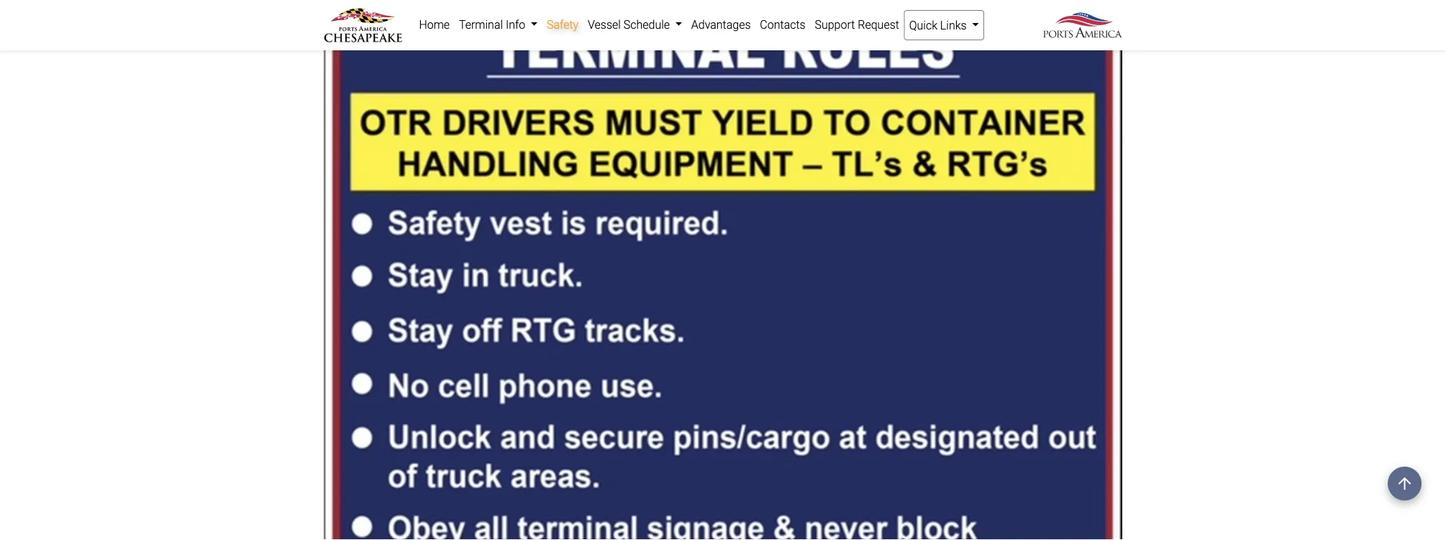 Task type: describe. For each thing, give the bounding box(es) containing it.
safety
[[547, 18, 579, 31]]

advantages link
[[687, 10, 756, 39]]

home link
[[415, 10, 455, 39]]

info
[[506, 18, 526, 31]]

support request
[[815, 18, 900, 31]]

home
[[419, 18, 450, 31]]

contacts link
[[756, 10, 810, 39]]

quick
[[910, 18, 938, 32]]

support
[[815, 18, 855, 31]]

quick links
[[910, 18, 970, 32]]

terminal
[[459, 18, 503, 31]]

vessel schedule
[[588, 18, 673, 31]]

links
[[941, 18, 967, 32]]

advantages
[[691, 18, 751, 31]]

request
[[858, 18, 900, 31]]

terminal info
[[459, 18, 528, 31]]



Task type: locate. For each thing, give the bounding box(es) containing it.
contacts
[[760, 18, 806, 31]]

schedule
[[624, 18, 670, 31]]

go to top image
[[1388, 467, 1422, 501]]

support request link
[[810, 10, 904, 39]]

vessel schedule link
[[583, 10, 687, 39]]

safety link
[[542, 10, 583, 39]]

terminal info link
[[455, 10, 542, 39]]

quick links link
[[904, 10, 985, 40]]

vessel
[[588, 18, 621, 31]]



Task type: vqa. For each thing, say whether or not it's contained in the screenshot.
right on
no



